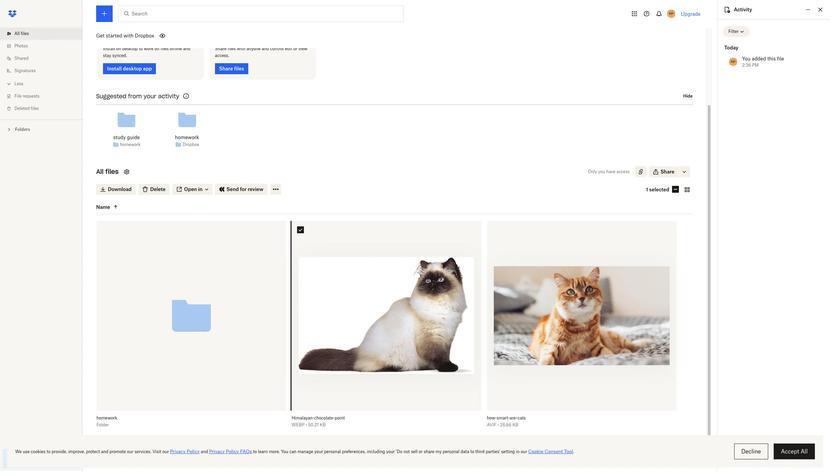 Task type: locate. For each thing, give the bounding box(es) containing it.
himalayan-
[[292, 415, 314, 421]]

2 vertical spatial homework
[[97, 415, 117, 421]]

0 horizontal spatial •
[[306, 422, 307, 427]]

selected
[[650, 187, 670, 192]]

1 kb from the left
[[320, 422, 326, 427]]

less
[[14, 81, 23, 86]]

install up 'stay'
[[103, 46, 115, 51]]

share up "selected"
[[661, 169, 675, 174]]

1 vertical spatial kp
[[731, 59, 736, 64]]

with
[[124, 33, 134, 38], [237, 46, 246, 51]]

0 horizontal spatial list
[[0, 23, 82, 120]]

files right deleted
[[31, 106, 39, 111]]

access.
[[215, 53, 229, 58]]

kp left you
[[731, 59, 736, 64]]

quota usage element
[[7, 453, 18, 464]]

1 selected
[[646, 187, 670, 192]]

open in button
[[172, 184, 212, 195]]

files inside button
[[234, 65, 244, 71]]

0 vertical spatial desktop
[[122, 46, 138, 51]]

1 horizontal spatial with
[[237, 46, 246, 51]]

with right started
[[124, 33, 134, 38]]

and right offline
[[183, 46, 191, 51]]

suggested
[[96, 93, 126, 99]]

1 vertical spatial install
[[107, 65, 122, 71]]

download button
[[96, 184, 136, 195]]

with inside "share files with anyone and control edit or view access."
[[237, 46, 246, 51]]

himalayan-chocolate-point webp • 50.21 kb
[[292, 415, 345, 427]]

0 horizontal spatial kb
[[320, 422, 326, 427]]

signatures link
[[5, 65, 82, 77]]

install inside install on desktop to work on files offline and stay synced.
[[103, 46, 115, 51]]

with left anyone
[[237, 46, 246, 51]]

all up photos
[[14, 31, 20, 36]]

view
[[299, 46, 308, 51]]

point
[[335, 415, 345, 421]]

share button
[[649, 166, 679, 177]]

install down the synced.
[[107, 65, 122, 71]]

homework down guide
[[120, 142, 141, 147]]

share
[[215, 46, 227, 51], [219, 65, 233, 71], [661, 169, 675, 174]]

work
[[144, 46, 154, 51]]

share down 'access.'
[[219, 65, 233, 71]]

• right avif
[[498, 422, 499, 427]]

install
[[103, 46, 115, 51], [107, 65, 122, 71]]

1
[[646, 187, 648, 192]]

all files left folder settings icon
[[96, 168, 119, 175]]

kp left upgrade link
[[669, 11, 674, 16]]

0 vertical spatial install
[[103, 46, 115, 51]]

0 horizontal spatial all files
[[14, 31, 29, 36]]

filter button
[[723, 26, 750, 37]]

you added this file 2:36 pm
[[743, 56, 784, 68]]

files down "share files with anyone and control edit or view access."
[[234, 65, 244, 71]]

kb down chocolate-
[[320, 422, 326, 427]]

1 horizontal spatial homework
[[120, 142, 141, 147]]

all inside all files link
[[14, 31, 20, 36]]

1 horizontal spatial kb
[[513, 422, 519, 427]]

files inside list item
[[21, 31, 29, 36]]

kb
[[320, 422, 326, 427], [513, 422, 519, 427]]

for
[[240, 186, 247, 192]]

1 horizontal spatial •
[[498, 422, 499, 427]]

homework link down guide
[[120, 141, 141, 148]]

suggested from your activity
[[96, 93, 179, 99]]

how-smart-are-cats avif • 26.66 kb
[[487, 415, 526, 427]]

1 vertical spatial desktop
[[123, 65, 142, 71]]

0 vertical spatial all files
[[14, 31, 29, 36]]

2 kb from the left
[[513, 422, 519, 427]]

desktop left app
[[123, 65, 142, 71]]

1 horizontal spatial all files
[[96, 168, 119, 175]]

on right work
[[155, 46, 159, 51]]

with for files
[[237, 46, 246, 51]]

edit
[[285, 46, 292, 51]]

explore free features
[[21, 454, 56, 458]]

all files list item
[[0, 27, 82, 40]]

homework
[[175, 134, 199, 140], [120, 142, 141, 147], [97, 415, 117, 421]]

2 • from the left
[[498, 422, 499, 427]]

share files
[[219, 65, 244, 71]]

1 vertical spatial share
[[219, 65, 233, 71]]

1 horizontal spatial list
[[723, 37, 825, 75]]

share inside "share files with anyone and control edit or view access."
[[215, 46, 227, 51]]

1 vertical spatial all
[[96, 168, 104, 175]]

desktop inside install on desktop to work on files offline and stay synced.
[[122, 46, 138, 51]]

1 and from the left
[[183, 46, 191, 51]]

on up the synced.
[[116, 46, 121, 51]]

homework up folder
[[97, 415, 117, 421]]

1 vertical spatial with
[[237, 46, 246, 51]]

close right sidebar image
[[817, 5, 825, 14]]

0 horizontal spatial with
[[124, 33, 134, 38]]

hide button
[[684, 94, 693, 99]]

on
[[116, 46, 121, 51], [155, 46, 159, 51]]

all up download button
[[96, 168, 104, 175]]

study
[[113, 134, 126, 140]]

added
[[752, 56, 766, 62]]

files inside install on desktop to work on files offline and stay synced.
[[161, 46, 169, 51]]

•
[[306, 422, 307, 427], [498, 422, 499, 427]]

files up 'access.'
[[228, 46, 236, 51]]

desktop
[[122, 46, 138, 51], [123, 65, 142, 71]]

0 horizontal spatial and
[[183, 46, 191, 51]]

have
[[607, 169, 616, 174]]

photos link
[[5, 40, 82, 52]]

0 vertical spatial with
[[124, 33, 134, 38]]

folder
[[97, 422, 109, 427]]

shared
[[14, 56, 29, 61]]

list
[[0, 23, 82, 120], [723, 37, 825, 75]]

and left the control
[[262, 46, 269, 51]]

2 on from the left
[[155, 46, 159, 51]]

2 horizontal spatial homework
[[175, 134, 199, 140]]

0 vertical spatial share
[[215, 46, 227, 51]]

2 and from the left
[[262, 46, 269, 51]]

all
[[14, 31, 20, 36], [96, 168, 104, 175]]

install inside install desktop app button
[[107, 65, 122, 71]]

1 • from the left
[[306, 422, 307, 427]]

kp
[[669, 11, 674, 16], [731, 59, 736, 64]]

this
[[768, 56, 776, 62]]

homework up dropbox link
[[175, 134, 199, 140]]

1 horizontal spatial homework link
[[175, 133, 199, 141]]

folders
[[15, 127, 30, 132]]

synced.
[[112, 53, 127, 58]]

all files
[[14, 31, 29, 36], [96, 168, 119, 175]]

open in
[[184, 186, 203, 192]]

0 horizontal spatial dropbox
[[135, 33, 154, 38]]

send for review button
[[215, 184, 268, 195]]

share up 'access.'
[[215, 46, 227, 51]]

send
[[227, 186, 239, 192]]

0 vertical spatial kp
[[669, 11, 674, 16]]

kp button
[[666, 8, 677, 19]]

• left 50.21
[[306, 422, 307, 427]]

1 horizontal spatial dropbox
[[183, 142, 199, 147]]

list containing today
[[723, 37, 825, 75]]

0 vertical spatial all
[[14, 31, 20, 36]]

smart-
[[497, 415, 510, 421]]

kb down "are-" at the right
[[513, 422, 519, 427]]

1 horizontal spatial and
[[262, 46, 269, 51]]

and
[[183, 46, 191, 51], [262, 46, 269, 51]]

name button
[[96, 203, 154, 211]]

1 horizontal spatial on
[[155, 46, 159, 51]]

0 horizontal spatial kp
[[669, 11, 674, 16]]

0 horizontal spatial on
[[116, 46, 121, 51]]

1 vertical spatial dropbox
[[183, 142, 199, 147]]

desktop inside install desktop app button
[[123, 65, 142, 71]]

0 vertical spatial homework link
[[175, 133, 199, 141]]

deleted
[[14, 106, 30, 111]]

to
[[139, 46, 143, 51]]

files left offline
[[161, 46, 169, 51]]

open
[[184, 186, 197, 192]]

• inside the himalayan-chocolate-point webp • 50.21 kb
[[306, 422, 307, 427]]

0 horizontal spatial homework link
[[120, 141, 141, 148]]

files
[[21, 31, 29, 36], [161, 46, 169, 51], [228, 46, 236, 51], [234, 65, 244, 71], [31, 106, 39, 111], [105, 168, 119, 175]]

all files up photos
[[14, 31, 29, 36]]

• inside how-smart-are-cats avif • 26.66 kb
[[498, 422, 499, 427]]

access
[[617, 169, 630, 174]]

1 vertical spatial homework link
[[120, 141, 141, 148]]

1 vertical spatial homework
[[120, 142, 141, 147]]

1 on from the left
[[116, 46, 121, 51]]

0 horizontal spatial homework
[[97, 415, 117, 421]]

install for install on desktop to work on files offline and stay synced.
[[103, 46, 115, 51]]

pm
[[752, 63, 759, 68]]

homework link
[[175, 133, 199, 141], [120, 141, 141, 148]]

0 vertical spatial dropbox
[[135, 33, 154, 38]]

1 vertical spatial all files
[[96, 168, 119, 175]]

delete button
[[139, 184, 170, 195]]

homework link up dropbox link
[[175, 133, 199, 141]]

0 horizontal spatial all
[[14, 31, 20, 36]]

deleted files link
[[5, 102, 82, 115]]

files up photos
[[21, 31, 29, 36]]

share for share files
[[219, 65, 233, 71]]

0 vertical spatial homework
[[175, 134, 199, 140]]

desktop left to
[[122, 46, 138, 51]]



Task type: vqa. For each thing, say whether or not it's contained in the screenshot.
STAY
yes



Task type: describe. For each thing, give the bounding box(es) containing it.
kp inside popup button
[[669, 11, 674, 16]]

send for review
[[227, 186, 263, 192]]

shared link
[[5, 52, 82, 65]]

you
[[743, 56, 751, 62]]

1 horizontal spatial all
[[96, 168, 104, 175]]

himalayan-chocolate-point button
[[292, 415, 466, 421]]

file
[[14, 93, 22, 99]]

cats
[[518, 415, 526, 421]]

kb inside the himalayan-chocolate-point webp • 50.21 kb
[[320, 422, 326, 427]]

hide
[[684, 94, 693, 99]]

you
[[598, 169, 605, 174]]

started
[[106, 33, 122, 38]]

webp
[[292, 422, 305, 427]]

deleted files
[[14, 106, 39, 111]]

1 horizontal spatial kp
[[731, 59, 736, 64]]

share for share files with anyone and control edit or view access.
[[215, 46, 227, 51]]

study guide
[[113, 134, 140, 140]]

your
[[144, 93, 156, 99]]

stay
[[103, 53, 111, 58]]

upgrade
[[681, 11, 701, 17]]

how-
[[487, 415, 497, 421]]

share files button
[[215, 63, 248, 74]]

less image
[[5, 80, 12, 87]]

study guide link
[[113, 133, 140, 141]]

only
[[588, 169, 597, 174]]

files inside "share files with anyone and control edit or view access."
[[228, 46, 236, 51]]

50.21
[[308, 422, 319, 427]]

kb inside how-smart-are-cats avif • 26.66 kb
[[513, 422, 519, 427]]

activity
[[734, 7, 752, 12]]

upgrade link
[[681, 11, 701, 17]]

file, how-smart-are-cats.avif row
[[487, 221, 677, 433]]

offline
[[170, 46, 182, 51]]

only you have access
[[588, 169, 630, 174]]

activity
[[158, 93, 179, 99]]

2 vertical spatial share
[[661, 169, 675, 174]]

quota usage image
[[7, 453, 18, 464]]

install desktop app button
[[103, 63, 156, 74]]

today
[[725, 45, 739, 51]]

files left folder settings icon
[[105, 168, 119, 175]]

install desktop app
[[107, 65, 152, 71]]

26.66
[[500, 422, 512, 427]]

share files with anyone and control edit or view access.
[[215, 46, 308, 58]]

with for started
[[124, 33, 134, 38]]

free
[[34, 454, 41, 458]]

get
[[96, 33, 105, 38]]

photos
[[14, 43, 28, 48]]

in
[[198, 186, 203, 192]]

download
[[108, 186, 132, 192]]

install for install desktop app
[[107, 65, 122, 71]]

and inside install on desktop to work on files offline and stay synced.
[[183, 46, 191, 51]]

homework folder
[[97, 415, 117, 427]]

how-smart-are-cats button
[[487, 415, 662, 421]]

review
[[248, 186, 263, 192]]

are-
[[510, 415, 518, 421]]

delete
[[150, 186, 166, 192]]

requests
[[23, 93, 39, 99]]

file, himalayan-chocolate-point.webp row
[[292, 221, 482, 433]]

folder settings image
[[123, 168, 131, 176]]

install on desktop to work on files offline and stay synced.
[[103, 46, 191, 58]]

folders button
[[0, 124, 82, 134]]

homework button
[[97, 415, 271, 421]]

signatures
[[14, 68, 36, 73]]

dropbox image
[[5, 7, 19, 21]]

list containing all files
[[0, 23, 82, 120]]

anyone
[[247, 46, 261, 51]]

Search text field
[[132, 10, 390, 18]]

control
[[270, 46, 284, 51]]

filter
[[729, 29, 739, 34]]

file requests link
[[5, 90, 82, 102]]

file requests
[[14, 93, 39, 99]]

and inside "share files with anyone and control edit or view access."
[[262, 46, 269, 51]]

dropbox link
[[183, 141, 199, 148]]

from
[[128, 93, 142, 99]]

2:36
[[743, 63, 751, 68]]

homework inside row
[[97, 415, 117, 421]]

folder, homework row
[[97, 221, 286, 433]]

features
[[42, 454, 56, 458]]

get started with dropbox
[[96, 33, 154, 38]]

all files inside list item
[[14, 31, 29, 36]]

avif
[[487, 422, 497, 427]]

file
[[777, 56, 784, 62]]

or
[[294, 46, 298, 51]]

explore
[[21, 454, 33, 458]]

guide
[[127, 134, 140, 140]]

app
[[143, 65, 152, 71]]



